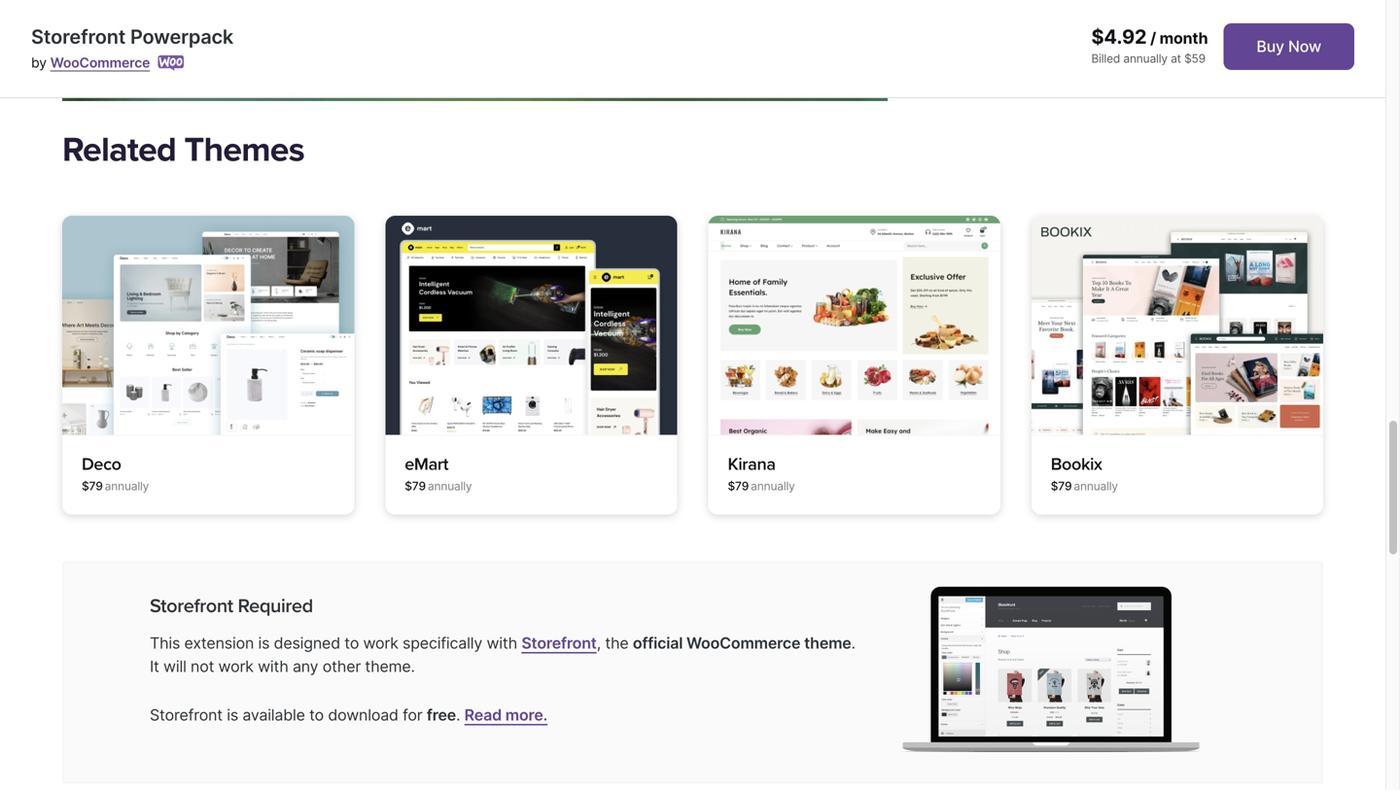 Task type: vqa. For each thing, say whether or not it's contained in the screenshot.
service navigation menu element
no



Task type: locate. For each thing, give the bounding box(es) containing it.
0 vertical spatial .
[[852, 634, 856, 653]]

$79 inside deco $79 annually
[[82, 479, 103, 494]]

to right available
[[309, 706, 324, 725]]

buy
[[1257, 37, 1285, 56]]

$79 down bookix link
[[1051, 479, 1072, 494]]

0 horizontal spatial with
[[258, 658, 289, 677]]

annually down deco 'link' on the bottom
[[105, 479, 149, 494]]

0 horizontal spatial work
[[218, 658, 254, 677]]

free
[[427, 706, 456, 725]]

1 vertical spatial woocommerce
[[687, 634, 801, 653]]

1 $79 from the left
[[82, 479, 103, 494]]

to up other at left bottom
[[345, 634, 359, 653]]

$79 inside emart $79 annually
[[405, 479, 426, 494]]

for
[[403, 706, 423, 725]]

annually down /
[[1124, 52, 1168, 66]]

emart link
[[405, 454, 449, 475]]

$79 down 'deco'
[[82, 479, 103, 494]]

$59
[[1185, 52, 1206, 66]]

theme
[[805, 634, 852, 653]]

with left storefront link
[[487, 634, 518, 653]]

annually for kirana
[[751, 479, 795, 494]]

storefront down will
[[150, 706, 223, 725]]

is
[[258, 634, 270, 653], [227, 706, 238, 725]]

1 horizontal spatial woocommerce
[[687, 634, 801, 653]]

any
[[293, 658, 319, 677]]

designed
[[274, 634, 340, 653]]

annually for bookix
[[1074, 479, 1119, 494]]

to
[[345, 634, 359, 653], [309, 706, 324, 725]]

1 vertical spatial work
[[218, 658, 254, 677]]

annually
[[1124, 52, 1168, 66], [105, 479, 149, 494], [428, 479, 472, 494], [751, 479, 795, 494], [1074, 479, 1119, 494]]

deco link
[[82, 454, 121, 475]]

1 horizontal spatial .
[[852, 634, 856, 653]]

storefront left the
[[522, 634, 597, 653]]

work down extension
[[218, 658, 254, 677]]

not
[[191, 658, 214, 677]]

deco
[[82, 454, 121, 475]]

$79 down emart
[[405, 479, 426, 494]]

0 horizontal spatial to
[[309, 706, 324, 725]]

0 vertical spatial is
[[258, 634, 270, 653]]

$79 down kirana link
[[728, 479, 749, 494]]

$79 inside kirana $79 annually
[[728, 479, 749, 494]]

$79
[[82, 479, 103, 494], [405, 479, 426, 494], [728, 479, 749, 494], [1051, 479, 1072, 494]]

storefront
[[31, 25, 126, 49], [150, 595, 233, 618], [522, 634, 597, 653], [150, 706, 223, 725]]

woocommerce left theme
[[687, 634, 801, 653]]

with
[[487, 634, 518, 653], [258, 658, 289, 677]]

annually down emart
[[428, 479, 472, 494]]

2 $79 from the left
[[405, 479, 426, 494]]

1 vertical spatial is
[[227, 706, 238, 725]]

annually inside kirana $79 annually
[[751, 479, 795, 494]]

storefront up this
[[150, 595, 233, 618]]

work up 'theme.'
[[363, 634, 399, 653]]

$79 inside the bookix $79 annually
[[1051, 479, 1072, 494]]

download
[[328, 706, 399, 725]]

annually down bookix link
[[1074, 479, 1119, 494]]

3 $79 from the left
[[728, 479, 749, 494]]

work inside . it will not work with any other theme.
[[218, 658, 254, 677]]

month
[[1160, 29, 1209, 48]]

billed
[[1092, 52, 1121, 66]]

woocommerce link
[[50, 54, 150, 71]]

1 horizontal spatial to
[[345, 634, 359, 653]]

annually inside the bookix $79 annually
[[1074, 479, 1119, 494]]

kirana $79 annually
[[728, 454, 795, 494]]

4 $79 from the left
[[1051, 479, 1072, 494]]

video thumbnail image
[[62, 0, 888, 101], [62, 0, 888, 101]]

$4.92 / month billed annually at $59
[[1092, 25, 1209, 66]]

buy now link
[[1224, 23, 1355, 70]]

woocommerce
[[50, 54, 150, 71], [687, 634, 801, 653]]

0 horizontal spatial .
[[456, 706, 460, 725]]

annually inside emart $79 annually
[[428, 479, 472, 494]]

with left any
[[258, 658, 289, 677]]

. inside . it will not work with any other theme.
[[852, 634, 856, 653]]

kirana
[[728, 454, 776, 475]]

by woocommerce
[[31, 54, 150, 71]]

.
[[852, 634, 856, 653], [456, 706, 460, 725]]

annually down kirana
[[751, 479, 795, 494]]

read
[[465, 706, 502, 725]]

with inside . it will not work with any other theme.
[[258, 658, 289, 677]]

0 horizontal spatial is
[[227, 706, 238, 725]]

is down required on the left bottom
[[258, 634, 270, 653]]

1 vertical spatial with
[[258, 658, 289, 677]]

0 vertical spatial work
[[363, 634, 399, 653]]

storefront powerpack
[[31, 25, 234, 49]]

storefront up by woocommerce
[[31, 25, 126, 49]]

work
[[363, 634, 399, 653], [218, 658, 254, 677]]

1 horizontal spatial with
[[487, 634, 518, 653]]

woocommerce down "storefront powerpack"
[[50, 54, 150, 71]]

will
[[163, 658, 186, 677]]

is left available
[[227, 706, 238, 725]]

0 horizontal spatial woocommerce
[[50, 54, 150, 71]]

themes
[[184, 129, 304, 171]]

storefront for storefront is available to download for free . read more.
[[150, 706, 223, 725]]

read more. link
[[465, 706, 548, 725]]

annually inside deco $79 annually
[[105, 479, 149, 494]]

theme.
[[365, 658, 415, 677]]



Task type: describe. For each thing, give the bounding box(es) containing it.
0 vertical spatial woocommerce
[[50, 54, 150, 71]]

1 vertical spatial to
[[309, 706, 324, 725]]

0 vertical spatial with
[[487, 634, 518, 653]]

. it will not work with any other theme.
[[150, 634, 856, 677]]

video element
[[62, 0, 888, 101]]

this extension is designed to work specifically with storefront , the official woocommerce theme
[[150, 634, 852, 653]]

bookix $79 annually
[[1051, 454, 1119, 494]]

this
[[150, 634, 180, 653]]

1 horizontal spatial is
[[258, 634, 270, 653]]

/
[[1151, 29, 1157, 48]]

$79 for deco
[[82, 479, 103, 494]]

available
[[243, 706, 305, 725]]

powerpack
[[130, 25, 234, 49]]

bookix link
[[1051, 454, 1103, 475]]

storefront is available to download for free . read more.
[[150, 706, 548, 725]]

more.
[[506, 706, 548, 725]]

0 vertical spatial to
[[345, 634, 359, 653]]

at
[[1171, 52, 1182, 66]]

emart $79 annually
[[405, 454, 472, 494]]

developed by woocommerce image
[[158, 55, 184, 71]]

official
[[633, 634, 683, 653]]

storefront for storefront powerpack
[[31, 25, 126, 49]]

required
[[238, 595, 313, 618]]

emart
[[405, 454, 449, 475]]

annually for deco
[[105, 479, 149, 494]]

annually for emart
[[428, 479, 472, 494]]

related
[[62, 129, 176, 171]]

1 horizontal spatial work
[[363, 634, 399, 653]]

annually inside $4.92 / month billed annually at $59
[[1124, 52, 1168, 66]]

bookix
[[1051, 454, 1103, 475]]

deco $79 annually
[[82, 454, 149, 494]]

extension
[[184, 634, 254, 653]]

1 vertical spatial .
[[456, 706, 460, 725]]

by
[[31, 54, 47, 71]]

buy now
[[1257, 37, 1322, 56]]

$79 for bookix
[[1051, 479, 1072, 494]]

,
[[597, 634, 601, 653]]

storefront for storefront required
[[150, 595, 233, 618]]

$4.92
[[1092, 25, 1147, 49]]

storefront link
[[522, 634, 597, 653]]

specifically
[[403, 634, 483, 653]]

related themes
[[62, 129, 304, 171]]

the
[[605, 634, 629, 653]]

it
[[150, 658, 159, 677]]

storefront required
[[150, 595, 313, 618]]

other
[[323, 658, 361, 677]]

now
[[1289, 37, 1322, 56]]

kirana link
[[728, 454, 776, 475]]

$79 for emart
[[405, 479, 426, 494]]

$79 for kirana
[[728, 479, 749, 494]]



